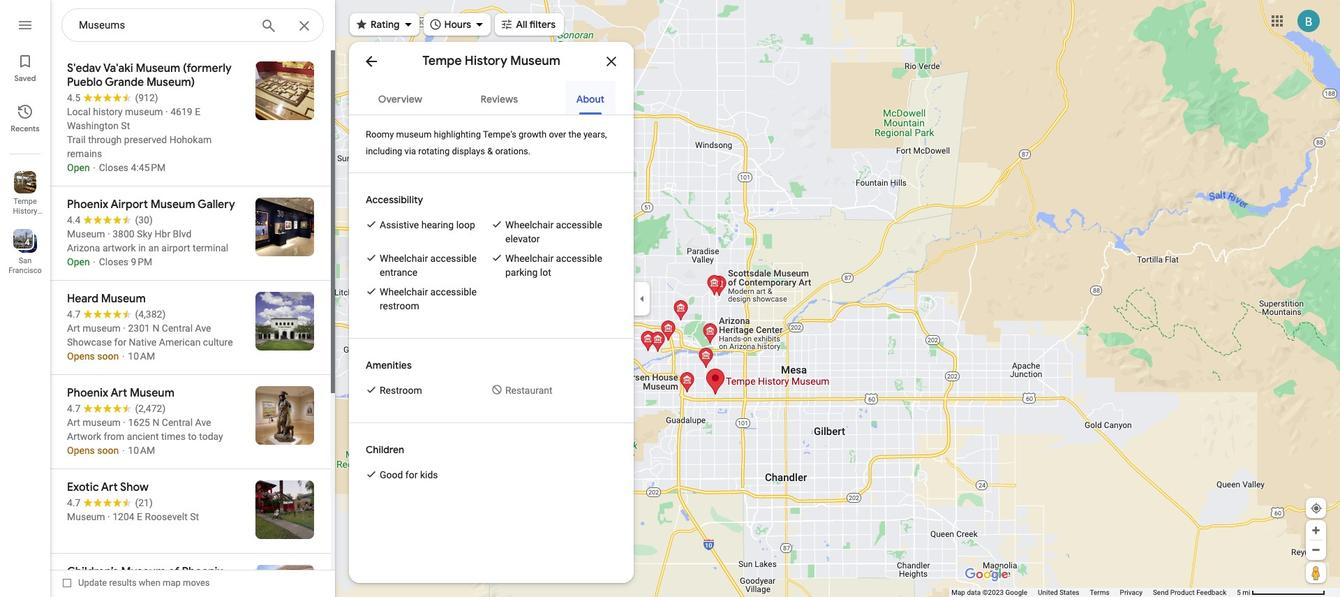 Task type: describe. For each thing, give the bounding box(es) containing it.
wheelchair accessible entrance
[[380, 253, 477, 278]]

send product feedback
[[1154, 589, 1227, 596]]

map
[[163, 578, 181, 588]]

restroom
[[380, 385, 422, 396]]

about tempe history museum region
[[349, 115, 634, 583]]

rotating
[[419, 146, 450, 156]]

has restroom element
[[380, 383, 422, 397]]

good for kids
[[380, 469, 438, 480]]

wheelchair for parking
[[506, 253, 554, 264]]

museum inside main content
[[510, 53, 561, 69]]

museum inside button
[[10, 216, 40, 226]]

highlighting
[[434, 129, 481, 140]]

the
[[569, 129, 582, 140]]

hours button
[[424, 9, 491, 40]]

map
[[952, 589, 966, 596]]

kids
[[420, 469, 438, 480]]

has assistive hearing loop element
[[380, 218, 476, 232]]

roomy
[[366, 129, 394, 140]]

zoom in image
[[1312, 525, 1322, 536]]

update
[[78, 578, 107, 588]]

accessible for wheelchair accessible elevator
[[556, 219, 603, 230]]

show street view coverage image
[[1307, 562, 1327, 583]]

amenities
[[366, 359, 412, 372]]

overview
[[378, 93, 422, 105]]

google maps element
[[0, 0, 1341, 597]]

has wheelchair accessible elevator element
[[506, 218, 617, 246]]

show your location image
[[1311, 502, 1323, 515]]

about button
[[565, 81, 616, 115]]

accessibility
[[366, 193, 423, 206]]

recents
[[11, 124, 40, 133]]

list containing saved
[[0, 0, 50, 597]]

children
[[366, 443, 404, 456]]

send product feedback button
[[1154, 588, 1227, 597]]

filters
[[530, 18, 556, 31]]

mi
[[1243, 589, 1251, 596]]

accessible for wheelchair accessible restroom
[[431, 286, 477, 298]]

collapse side panel image
[[635, 291, 650, 306]]

recents button
[[0, 98, 50, 137]]

roomy museum highlighting tempe's growth over the years, including via rotating displays & orations.
[[366, 129, 607, 156]]

rating
[[371, 18, 400, 31]]

wheelchair for restroom
[[380, 286, 428, 298]]

united states button
[[1038, 588, 1080, 597]]

results
[[109, 578, 137, 588]]

reviews
[[481, 93, 518, 105]]

lot
[[540, 267, 551, 278]]

send
[[1154, 589, 1169, 596]]

terms
[[1091, 589, 1110, 596]]

all
[[516, 18, 528, 31]]

all filters
[[516, 18, 556, 31]]

parking
[[506, 267, 538, 278]]

none field inside museums field
[[79, 17, 249, 34]]

none search field inside the google maps element
[[61, 8, 324, 43]]

saved button
[[0, 47, 50, 87]]

assistive
[[380, 219, 419, 230]]

via
[[405, 146, 416, 156]]

overview button
[[367, 81, 434, 115]]

update results when map moves
[[78, 578, 210, 588]]

history inside button
[[13, 207, 37, 216]]

restroom
[[380, 300, 419, 311]]

wheelchair accessible restroom
[[380, 286, 477, 311]]

google account: brad klo  
(klobrad84@gmail.com) image
[[1298, 10, 1321, 32]]

5 mi
[[1238, 589, 1251, 596]]

united states
[[1038, 589, 1080, 596]]

has wheelchair accessible restroom element
[[380, 285, 492, 313]]

wheelchair accessible parking lot
[[506, 253, 603, 278]]

footer inside the google maps element
[[952, 588, 1238, 597]]



Task type: vqa. For each thing, say whether or not it's contained in the screenshot.
States
yes



Task type: locate. For each thing, give the bounding box(es) containing it.
growth
[[519, 129, 547, 140]]

0 vertical spatial tempe history museum
[[423, 53, 561, 69]]

google
[[1006, 589, 1028, 596]]

good for kids element
[[380, 468, 438, 482]]

1 vertical spatial history
[[13, 207, 37, 216]]

5
[[1238, 589, 1242, 596]]

over
[[549, 129, 567, 140]]

0 horizontal spatial history
[[13, 207, 37, 216]]

tempe inside tempe history museum
[[13, 197, 37, 206]]

tempe history museum main content
[[349, 42, 634, 583]]

entrance
[[380, 267, 418, 278]]

has wheelchair accessible entrance element
[[380, 251, 492, 279]]

san
[[19, 256, 32, 265]]

assistive hearing loop
[[380, 219, 476, 230]]

0 vertical spatial tempe
[[423, 53, 462, 69]]

wheelchair inside wheelchair accessible restroom
[[380, 286, 428, 298]]

None search field
[[61, 8, 324, 43]]

tempe up 4
[[13, 197, 37, 206]]

0 horizontal spatial tempe history museum
[[10, 197, 40, 226]]

1 horizontal spatial museum
[[510, 53, 561, 69]]

list
[[0, 0, 50, 597]]

4
[[25, 237, 30, 247]]

wheelchair up restroom on the bottom left
[[380, 286, 428, 298]]

history
[[465, 53, 508, 69], [13, 207, 37, 216]]

displays
[[452, 146, 485, 156]]

4 places element
[[15, 236, 30, 249]]

tempe's
[[483, 129, 517, 140]]

data
[[968, 589, 981, 596]]

san francisco
[[9, 256, 42, 275]]

wheelchair inside wheelchair accessible entrance
[[380, 253, 428, 264]]

footer
[[952, 588, 1238, 597]]

wheelchair up entrance
[[380, 253, 428, 264]]

history inside main content
[[465, 53, 508, 69]]

francisco
[[9, 266, 42, 275]]

0 horizontal spatial museum
[[10, 216, 40, 226]]

1 horizontal spatial tempe history museum
[[423, 53, 561, 69]]

tempe inside main content
[[423, 53, 462, 69]]

&
[[488, 146, 493, 156]]

wheelchair up parking
[[506, 253, 554, 264]]

0 vertical spatial history
[[465, 53, 508, 69]]

wheelchair for entrance
[[380, 253, 428, 264]]

museum
[[510, 53, 561, 69], [10, 216, 40, 226]]

accessible inside wheelchair accessible elevator
[[556, 219, 603, 230]]

5 mi button
[[1238, 589, 1326, 596]]

0 horizontal spatial tempe
[[13, 197, 37, 206]]

accessible inside wheelchair accessible entrance
[[431, 253, 477, 264]]

museum
[[396, 129, 432, 140]]

privacy
[[1121, 589, 1143, 596]]

Museums field
[[61, 8, 324, 43]]

tempe history museum
[[423, 53, 561, 69], [10, 197, 40, 226]]

hours
[[445, 18, 472, 31]]

accessible for wheelchair accessible entrance
[[431, 253, 477, 264]]

wheelchair up elevator
[[506, 219, 554, 230]]

united
[[1038, 589, 1059, 596]]

accessible up 'has wheelchair accessible parking lot' element
[[556, 219, 603, 230]]

accessible inside wheelchair accessible restroom
[[431, 286, 477, 298]]

tempe history museum inside button
[[10, 197, 40, 226]]

rating button
[[350, 9, 419, 40]]

tab list containing overview
[[349, 81, 634, 115]]

1 horizontal spatial history
[[465, 53, 508, 69]]

moves
[[183, 578, 210, 588]]

zoom out image
[[1312, 545, 1322, 555]]

reviews button
[[470, 81, 529, 115]]

1 vertical spatial museum
[[10, 216, 40, 226]]

wheelchair inside wheelchair accessible parking lot
[[506, 253, 554, 264]]

Update results when map moves checkbox
[[63, 574, 210, 592]]

accessible inside wheelchair accessible parking lot
[[556, 253, 603, 264]]

tab list
[[349, 81, 634, 115]]

tab list inside the google maps element
[[349, 81, 634, 115]]

tempe history museum button
[[0, 166, 50, 226]]

tempe history museum up reviews button at the top of the page
[[423, 53, 561, 69]]

has wheelchair accessible parking lot element
[[506, 251, 617, 279]]

1 vertical spatial tempe
[[13, 197, 37, 206]]

no restaurant element
[[506, 383, 553, 397]]

including
[[366, 146, 403, 156]]

tempe down hours popup button
[[423, 53, 462, 69]]

about
[[577, 93, 605, 105]]

orations.
[[495, 146, 531, 156]]

elevator
[[506, 233, 540, 244]]

hearing
[[422, 219, 454, 230]]

loop
[[456, 219, 476, 230]]

wheelchair inside wheelchair accessible elevator
[[506, 219, 554, 230]]

museum down all filters
[[510, 53, 561, 69]]

saved
[[14, 73, 36, 83]]

terms button
[[1091, 588, 1110, 597]]

museum up 4
[[10, 216, 40, 226]]

feedback
[[1197, 589, 1227, 596]]

tempe history museum inside main content
[[423, 53, 561, 69]]

None field
[[79, 17, 249, 34]]

for
[[406, 469, 418, 480]]

states
[[1060, 589, 1080, 596]]

history up reviews button at the top of the page
[[465, 53, 508, 69]]

privacy button
[[1121, 588, 1143, 597]]

©2023
[[983, 589, 1004, 596]]

1 vertical spatial tempe history museum
[[10, 197, 40, 226]]

history up 4
[[13, 207, 37, 216]]

results for museums feed
[[50, 50, 335, 597]]

all filters button
[[495, 9, 564, 40]]

accessible down loop
[[431, 253, 477, 264]]

accessible
[[556, 219, 603, 230], [431, 253, 477, 264], [556, 253, 603, 264], [431, 286, 477, 298]]

0 vertical spatial museum
[[510, 53, 561, 69]]

restaurant
[[506, 385, 553, 396]]

tempe history museum up 4
[[10, 197, 40, 226]]

wheelchair
[[506, 219, 554, 230], [380, 253, 428, 264], [506, 253, 554, 264], [380, 286, 428, 298]]

when
[[139, 578, 161, 588]]

accessible down has wheelchair accessible entrance element at the left of page
[[431, 286, 477, 298]]

1 horizontal spatial tempe
[[423, 53, 462, 69]]

years,
[[584, 129, 607, 140]]

accessible down has wheelchair accessible elevator element
[[556, 253, 603, 264]]

good
[[380, 469, 403, 480]]

accessible for wheelchair accessible parking lot
[[556, 253, 603, 264]]

footer containing map data ©2023 google
[[952, 588, 1238, 597]]

wheelchair accessible elevator
[[506, 219, 603, 244]]

menu image
[[17, 17, 34, 34]]

wheelchair for elevator
[[506, 219, 554, 230]]

tempe
[[423, 53, 462, 69], [13, 197, 37, 206]]

product
[[1171, 589, 1195, 596]]

map data ©2023 google
[[952, 589, 1028, 596]]



